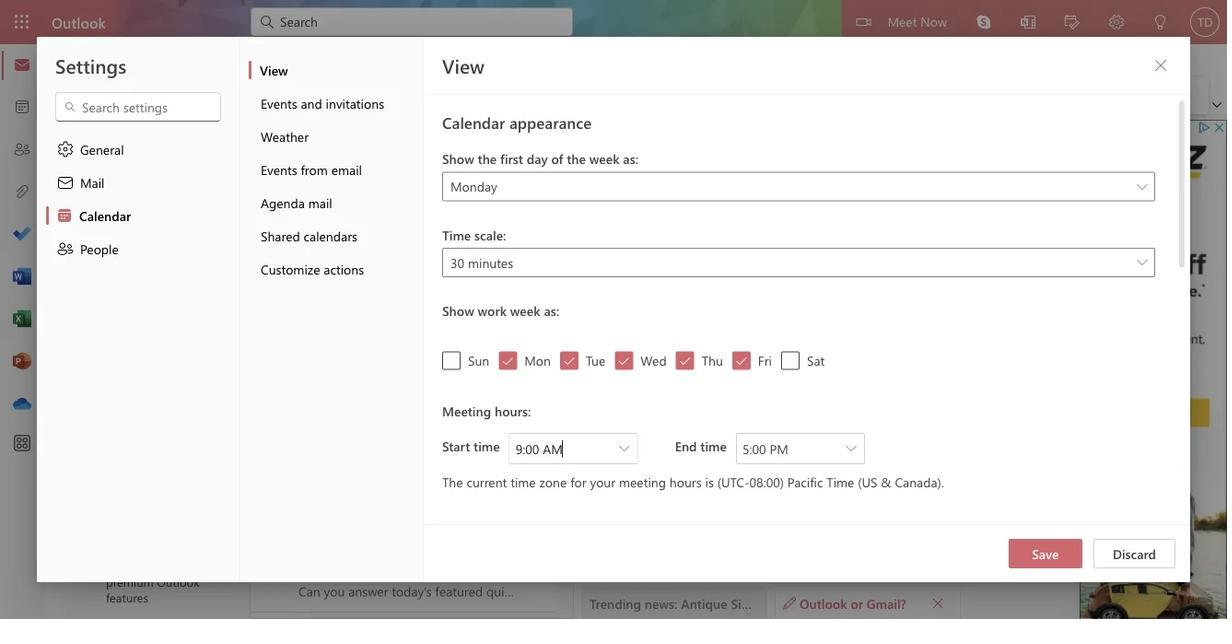 Task type: describe. For each thing, give the bounding box(es) containing it.
tree containing 
[[67, 197, 216, 619]]

trump
[[587, 490, 625, 507]]

0 vertical spatial as:
[[623, 150, 639, 167]]

End time text field
[[737, 434, 841, 464]]


[[56, 173, 75, 192]]

from…
[[628, 490, 667, 507]]

2 it from the left
[[875, 317, 883, 335]]

from inside button
[[301, 161, 328, 178]]

as
[[675, 317, 690, 335]]

agenda
[[261, 194, 305, 211]]


[[56, 240, 75, 258]]

to inside message list "list box"
[[351, 415, 363, 432]]

tab list containing home
[[91, 44, 633, 73]]

mail
[[309, 194, 332, 211]]

1 horizontal spatial time
[[827, 474, 855, 491]]

07-sep-23
[[464, 491, 516, 506]]

email inside button
[[331, 161, 362, 178]]

2 vertical spatial and
[[671, 490, 693, 507]]

1 horizontal spatial prefer
[[682, 299, 719, 317]]

view inside "button"
[[260, 61, 288, 78]]

to right as
[[722, 299, 735, 317]]


[[63, 51, 82, 71]]


[[857, 15, 871, 29]]

disqualify
[[527, 490, 584, 507]]


[[55, 206, 74, 225]]

sun
[[468, 352, 490, 369]]

30
[[451, 254, 465, 271]]

clearance
[[334, 191, 391, 208]]

 for thu
[[679, 354, 692, 367]]

 for wed
[[618, 354, 631, 367]]

0 horizontal spatial as:
[[544, 302, 560, 319]]

more apps image
[[13, 435, 31, 453]]

Select all messages checkbox
[[262, 131, 288, 157]]

(us
[[858, 474, 878, 491]]

Message body, press Alt+F10 to exit text field
[[593, 281, 1046, 537]]

0 vertical spatial week
[[590, 150, 620, 167]]

shared
[[261, 227, 300, 244]]


[[458, 87, 477, 105]]

sep- for should
[[481, 491, 504, 506]]

outlook banner
[[0, 0, 1228, 44]]

updates to our terms of use 08-sep-23
[[299, 415, 516, 432]]

dialog containing settings
[[0, 0, 1228, 619]]

0 horizontal spatial  button
[[77, 160, 108, 194]]

court
[[490, 490, 523, 507]]

word image
[[13, 268, 31, 287]]

format text
[[421, 50, 486, 67]]

 for  'button' inside "view" "tab panel"
[[1154, 58, 1169, 73]]

 for  'button' within the reading pane main content
[[932, 597, 945, 610]]

makes
[[886, 317, 928, 335]]

 button
[[147, 81, 183, 111]]

legendary monsters quiz
[[299, 341, 442, 358]]

 button
[[1085, 81, 1122, 111]]

draft
[[922, 236, 947, 250]]

agenda mail button
[[249, 186, 423, 219]]

30 minutes
[[451, 254, 514, 271]]

 button
[[412, 81, 449, 111]]

7:57
[[993, 236, 1013, 250]]

 for right  button
[[355, 90, 366, 101]]

calendar for calendar appearance
[[442, 112, 505, 133]]

wed
[[641, 352, 667, 369]]

people image
[[13, 141, 31, 159]]

calendar image
[[13, 99, 31, 117]]

message
[[279, 50, 331, 67]]

sat
[[807, 352, 825, 369]]

1 vertical spatial more
[[696, 490, 727, 507]]

quiz
[[418, 341, 442, 358]]

end
[[675, 438, 697, 455]]

view heading
[[442, 53, 485, 78]]

 button for start time
[[614, 434, 635, 464]]

1 tree from the top
[[67, 116, 216, 160]]

gmail? inside which do you prefer to email with? outlook or gmail? i personally prefer gmail as it is connected to chrome so it makes for using it way easier. excited to hear back from you! sincerely,
[[884, 299, 929, 317]]

bing
[[356, 247, 382, 265]]

1 horizontal spatial time
[[511, 474, 536, 491]]

general
[[80, 141, 124, 158]]

calendar for calendar
[[79, 207, 131, 224]]

outlook inside which do you prefer to email with? outlook or gmail? i personally prefer gmail as it is connected to chrome so it makes for using it way easier. excited to hear back from you! sincerely,
[[814, 299, 865, 317]]

Select a conversation checkbox
[[254, 240, 299, 279]]

and inside button
[[301, 94, 322, 112]]

 button inside "view" "tab panel"
[[1147, 51, 1176, 80]]

numbering image
[[696, 87, 733, 105]]

what…
[[625, 266, 665, 283]]


[[1094, 87, 1113, 105]]

view tab panel
[[424, 37, 1191, 612]]

Start time text field
[[510, 434, 614, 464]]

calendars
[[304, 227, 358, 244]]

invitations
[[326, 94, 384, 112]]

weather
[[261, 128, 309, 145]]

23 inside updates to our terms of use 08-sep-23
[[504, 417, 516, 431]]

files image
[[13, 183, 31, 202]]

legendary
[[299, 341, 359, 358]]

13-
[[465, 342, 482, 357]]

monday
[[451, 178, 498, 195]]

 for start time
[[619, 443, 630, 454]]

meet
[[888, 12, 917, 29]]


[[384, 87, 403, 105]]

tags group
[[1085, 77, 1159, 114]]

shared calendars
[[261, 227, 358, 244]]

bullets image
[[659, 87, 696, 105]]

agenda mail
[[261, 194, 332, 211]]

 for  button to the left
[[86, 170, 100, 185]]

sep- for antique
[[482, 267, 504, 282]]

help button
[[211, 44, 265, 73]]

format text button
[[407, 44, 500, 73]]

discard button
[[1094, 539, 1176, 569]]

of for terms
[[427, 415, 439, 432]]

trending news: should supreme court disqualify trump from… and more
[[299, 490, 727, 507]]

use
[[442, 415, 462, 432]]

events for events and invitations
[[261, 94, 297, 112]]

appearance
[[510, 112, 592, 133]]

chrome
[[805, 317, 854, 335]]

temu image
[[259, 176, 289, 206]]

with?
[[777, 299, 811, 317]]

onedrive image
[[13, 395, 31, 414]]

thu
[[702, 352, 723, 369]]

back
[[690, 353, 721, 371]]

customize
[[261, 260, 320, 277]]

& inside message list "list box"
[[611, 266, 622, 283]]

increase indent image
[[770, 87, 807, 105]]

settings heading
[[55, 53, 126, 78]]


[[56, 140, 75, 159]]

of for day
[[552, 150, 564, 167]]

so
[[857, 317, 872, 335]]

supreme
[[435, 490, 487, 507]]

show work week as:
[[442, 302, 560, 319]]

low
[[523, 191, 547, 208]]


[[421, 87, 440, 105]]

message list list box
[[251, 164, 727, 619]]

 for 'select all messages' "checkbox"
[[266, 135, 283, 152]]


[[622, 87, 641, 105]]

events from email button
[[249, 153, 423, 186]]

0 horizontal spatial prefer
[[593, 317, 630, 335]]

1 vertical spatial gmail?
[[867, 595, 907, 612]]

prices
[[551, 191, 585, 208]]

14-
[[465, 267, 482, 282]]

show for show the first day of the week as:
[[442, 150, 474, 167]]

time for end time
[[701, 438, 727, 455]]

our
[[366, 415, 386, 432]]

temu clearance only today - insanely low prices
[[299, 191, 585, 208]]

 for 'select all messages' "checkbox"
[[268, 135, 283, 150]]

Search settings search field
[[77, 98, 202, 116]]

temu for temu
[[299, 173, 330, 190]]

time scale:
[[442, 226, 506, 243]]

clipboard group
[[56, 77, 183, 114]]


[[1131, 87, 1149, 105]]

outlook link
[[52, 0, 106, 44]]

canada).
[[895, 474, 945, 491]]

am
[[1016, 236, 1033, 250]]

08-
[[464, 417, 481, 431]]

3 it from the left
[[989, 317, 997, 335]]

1 horizontal spatial  button
[[295, 83, 310, 109]]

shared calendars button
[[249, 219, 423, 253]]

excited
[[593, 353, 639, 371]]

include group
[[941, 77, 1077, 114]]

1 vertical spatial week
[[510, 302, 541, 319]]

show for show work week as:
[[442, 302, 474, 319]]

to left the hear at the bottom right
[[642, 353, 655, 371]]

is inside which do you prefer to email with? outlook or gmail? i personally prefer gmail as it is connected to chrome so it makes for using it way easier. excited to hear back from you! sincerely,
[[704, 317, 715, 335]]



Task type: vqa. For each thing, say whether or not it's contained in the screenshot.
inbox.
no



Task type: locate. For each thing, give the bounding box(es) containing it.
 left tue
[[563, 354, 576, 367]]

0 horizontal spatial calendar
[[79, 207, 131, 224]]

terms
[[390, 415, 423, 432]]

mike@example.com button
[[660, 186, 800, 207]]

of inside "view" "tab panel"
[[552, 150, 564, 167]]

application containing settings
[[0, 0, 1228, 619]]

 for fri
[[735, 354, 748, 367]]

0 vertical spatial news:
[[352, 266, 383, 283]]

i
[[932, 299, 936, 317]]

 inside select a conversation checkbox
[[266, 258, 283, 275]]

for inside "view" "tab panel"
[[571, 474, 587, 491]]

email up clearance
[[331, 161, 362, 178]]

application
[[0, 0, 1228, 619]]

 left fri
[[735, 354, 748, 367]]

2 horizontal spatial it
[[989, 317, 997, 335]]

document
[[0, 0, 1228, 619]]

time for start time
[[474, 438, 500, 455]]

should
[[390, 490, 431, 507]]

tue
[[586, 352, 606, 369]]

of inside message list "list box"
[[427, 415, 439, 432]]

 for middle  button
[[297, 90, 308, 101]]

to left the our
[[351, 415, 363, 432]]

2 show from the top
[[442, 302, 474, 319]]

for
[[931, 317, 949, 335], [571, 474, 587, 491]]

 right 
[[86, 170, 100, 185]]

23
[[504, 267, 516, 282], [504, 342, 516, 357], [504, 417, 516, 431], [504, 491, 516, 506]]

23 for quiz
[[504, 342, 516, 357]]

0 vertical spatial 
[[1154, 58, 1169, 73]]

of left "use"
[[427, 415, 439, 432]]

1 vertical spatial of
[[427, 415, 439, 432]]

2 the from the left
[[567, 150, 586, 167]]

is right as
[[704, 317, 715, 335]]

&
[[611, 266, 622, 283], [881, 474, 892, 491]]

updates
[[299, 415, 347, 432]]

0 horizontal spatial &
[[611, 266, 622, 283]]

0 horizontal spatial from
[[301, 161, 328, 178]]

outlook up 
[[52, 12, 106, 32]]

0 vertical spatial 
[[268, 135, 283, 150]]

 right sun
[[502, 354, 515, 367]]

0 vertical spatial &
[[611, 266, 622, 283]]

 inside select a conversation checkbox
[[268, 258, 283, 273]]

email left with?
[[738, 299, 774, 317]]

as: down machine at the top of the page
[[544, 302, 560, 319]]

prefer up excited
[[593, 317, 630, 335]]

calendar inside "settings" tab list
[[79, 207, 131, 224]]

to button
[[592, 183, 649, 212]]

excel image
[[13, 311, 31, 329]]

1 horizontal spatial  button
[[1147, 51, 1176, 80]]

day
[[527, 150, 548, 167]]

and up inbox
[[301, 94, 322, 112]]

1  button from the left
[[614, 434, 635, 464]]

more down add a subject "text box"
[[694, 266, 723, 283]]

1 show from the top
[[442, 150, 474, 167]]

time up 30
[[442, 226, 471, 243]]

your
[[590, 474, 616, 491]]

Show the first day of the week as: field
[[442, 172, 1156, 202]]

2  from the top
[[268, 258, 283, 273]]

singer
[[435, 266, 471, 283]]

mon
[[525, 352, 551, 369]]

 left inbox
[[266, 135, 283, 152]]

1  from the left
[[619, 443, 630, 454]]

which
[[593, 299, 633, 317]]

1 horizontal spatial it
[[875, 317, 883, 335]]

the
[[478, 150, 497, 167], [567, 150, 586, 167]]

at
[[980, 236, 990, 250]]

outlook inside premium outlook features
[[157, 574, 200, 590]]

1 horizontal spatial  button
[[841, 434, 862, 464]]

is inside "view" "tab panel"
[[706, 474, 714, 491]]

reading pane main content
[[574, 115, 1076, 619]]

tab list
[[91, 44, 633, 73]]

0 horizontal spatial time
[[442, 226, 471, 243]]

 button left  button
[[353, 83, 368, 109]]

week up 'to'
[[590, 150, 620, 167]]

To text field
[[658, 186, 989, 211]]


[[783, 597, 796, 610]]

& right values
[[611, 266, 622, 283]]

mail image
[[13, 56, 31, 75]]

now
[[921, 12, 948, 29]]

message button
[[265, 44, 344, 73]]

bcc button
[[1019, 183, 1048, 213]]

0 horizontal spatial of
[[427, 415, 439, 432]]

calendar up people
[[79, 207, 131, 224]]

microsoft bing
[[299, 247, 382, 265]]

0 vertical spatial  button
[[1147, 51, 1176, 80]]

time left (us at right bottom
[[827, 474, 855, 491]]

 button
[[375, 81, 412, 111]]

0 horizontal spatial week
[[510, 302, 541, 319]]

as: up 'to'
[[623, 150, 639, 167]]

2  button from the left
[[841, 434, 862, 464]]

 down message button
[[297, 90, 308, 101]]

0 vertical spatial events
[[261, 94, 297, 112]]

of right day
[[552, 150, 564, 167]]

0 vertical spatial from
[[301, 161, 328, 178]]

1 temu from the top
[[299, 173, 330, 190]]

23 for antique
[[504, 267, 516, 282]]

the right day
[[567, 150, 586, 167]]

it right as
[[693, 317, 701, 335]]

events from email
[[261, 161, 362, 178]]

tree
[[67, 116, 216, 160], [67, 197, 216, 619]]

only
[[394, 191, 422, 208]]

1 vertical spatial time
[[827, 474, 855, 491]]

1  from the top
[[268, 135, 283, 150]]

2 events from the top
[[261, 161, 297, 178]]

message list section
[[251, 118, 727, 619]]

trending down microsoft
[[299, 266, 348, 283]]

monsters
[[362, 341, 415, 358]]

0 horizontal spatial for
[[571, 474, 587, 491]]

0 vertical spatial time
[[442, 226, 471, 243]]

1 horizontal spatial email
[[738, 299, 774, 317]]

or right 
[[851, 595, 864, 612]]

 button right 
[[77, 160, 108, 194]]

view inside "tab panel"
[[442, 53, 485, 78]]

events for events from email
[[261, 161, 297, 178]]

1 horizontal spatial the
[[567, 150, 586, 167]]

 inside 'select all messages' "checkbox"
[[268, 135, 283, 150]]

 for mon
[[502, 354, 515, 367]]

1 vertical spatial trending
[[299, 490, 350, 507]]

1 vertical spatial and
[[669, 266, 690, 283]]

 for select a conversation checkbox
[[268, 258, 283, 273]]

1 events from the top
[[261, 94, 297, 112]]

23 for should
[[504, 491, 516, 506]]

time
[[442, 226, 471, 243], [827, 474, 855, 491]]

which do you prefer to email with? outlook or gmail? i personally prefer gmail as it is connected to chrome so it makes for using it way easier. excited to hear back from you! sincerely,
[[593, 299, 1025, 389]]

time right end
[[701, 438, 727, 455]]

to left chrome
[[789, 317, 802, 335]]

0 vertical spatial gmail?
[[884, 299, 929, 317]]

for left using in the right bottom of the page
[[931, 317, 949, 335]]

& right (us at right bottom
[[881, 474, 892, 491]]

 up sincerely,
[[618, 354, 631, 367]]

outlook right 
[[800, 595, 848, 612]]

machine
[[519, 266, 568, 283]]

2 horizontal spatial 
[[355, 90, 366, 101]]

0 vertical spatial tree
[[67, 116, 216, 160]]

more down end time at the right bottom of the page
[[696, 490, 727, 507]]

and right from…
[[671, 490, 693, 507]]

1 vertical spatial  button
[[925, 590, 951, 616]]

temu
[[299, 173, 330, 190], [299, 191, 330, 208]]

4  from the left
[[679, 354, 692, 367]]

email inside which do you prefer to email with? outlook or gmail? i personally prefer gmail as it is connected to chrome so it makes for using it way easier. excited to hear back from you! sincerely,
[[738, 299, 774, 317]]

left-rail-appbar navigation
[[4, 44, 41, 426]]

show
[[442, 150, 474, 167], [442, 302, 474, 319]]

do
[[636, 299, 653, 317]]

1 the from the left
[[478, 150, 497, 167]]

1 vertical spatial as:
[[544, 302, 560, 319]]

cc button
[[989, 183, 1019, 213]]

Add a subject text field
[[582, 229, 905, 258]]

1 vertical spatial show
[[442, 302, 474, 319]]

trending for trending news: should supreme court disqualify trump from… and more
[[299, 490, 350, 507]]

 left thu
[[679, 354, 692, 367]]

& inside "view" "tab panel"
[[881, 474, 892, 491]]

sep- inside updates to our terms of use 08-sep-23
[[481, 417, 504, 431]]


[[268, 135, 283, 150], [268, 258, 283, 273]]

Time scale: 30 minutes field
[[442, 248, 1156, 278]]

 up meeting
[[619, 443, 630, 454]]

2 horizontal spatial  button
[[353, 83, 368, 109]]

outlook
[[52, 12, 106, 32], [814, 299, 865, 317], [157, 574, 200, 590], [800, 595, 848, 612]]

0 vertical spatial temu
[[299, 173, 330, 190]]

show left work
[[442, 302, 474, 319]]

0 vertical spatial more
[[694, 266, 723, 283]]

trending for trending news: antique singer sewing machine values & what… and more
[[299, 266, 348, 283]]

for left "your"
[[571, 474, 587, 491]]

1 vertical spatial calendar
[[79, 207, 131, 224]]

 for select a conversation checkbox
[[266, 258, 283, 275]]

for inside which do you prefer to email with? outlook or gmail? i personally prefer gmail as it is connected to chrome so it makes for using it way easier. excited to hear back from you! sincerely,
[[931, 317, 949, 335]]

basic text group
[[192, 77, 879, 114]]

07-
[[464, 491, 481, 506]]


[[266, 135, 283, 152], [266, 258, 283, 275]]

from right thu
[[724, 353, 753, 371]]

calendar inside "view" "tab panel"
[[442, 112, 505, 133]]

dialog
[[0, 0, 1228, 619]]

powerpoint image
[[13, 353, 31, 371]]

it right so
[[875, 317, 883, 335]]


[[495, 87, 513, 105]]

2  from the left
[[563, 354, 576, 367]]

view button
[[249, 53, 423, 87]]

1 horizontal spatial 
[[297, 90, 308, 101]]

news: for should
[[354, 490, 387, 507]]

events inside button
[[261, 94, 297, 112]]

0 horizontal spatial it
[[693, 317, 701, 335]]

(utc-
[[718, 474, 750, 491]]


[[156, 87, 174, 105]]

0 horizontal spatial 
[[932, 597, 945, 610]]

weather button
[[249, 120, 423, 153]]

news: for antique
[[352, 266, 383, 283]]

1 horizontal spatial for
[[931, 317, 949, 335]]

zone
[[540, 474, 567, 491]]

to do image
[[13, 226, 31, 244]]

2 temu from the top
[[299, 191, 330, 208]]

bcc
[[1025, 191, 1042, 206]]

 for end time
[[846, 443, 857, 454]]

sep- for quiz
[[482, 342, 504, 357]]

 button for end time
[[841, 434, 862, 464]]

events up weather
[[261, 94, 297, 112]]

it left way
[[989, 317, 997, 335]]

outlook right premium
[[157, 574, 200, 590]]

1 vertical spatial 
[[932, 597, 945, 610]]

1 horizontal spatial view
[[442, 53, 485, 78]]

outlook inside banner
[[52, 12, 106, 32]]

save
[[1033, 545, 1060, 562]]

from down inbox
[[301, 161, 328, 178]]

insanely
[[472, 191, 520, 208]]


[[110, 206, 128, 225]]

1 vertical spatial email
[[738, 299, 774, 317]]

0 vertical spatial and
[[301, 94, 322, 112]]

or
[[868, 299, 881, 317], [851, 595, 864, 612]]


[[297, 90, 308, 101], [355, 90, 366, 101], [86, 170, 100, 185]]

0 horizontal spatial 
[[86, 170, 100, 185]]

 left  button
[[355, 90, 366, 101]]

meet now
[[888, 12, 948, 29]]

features
[[106, 590, 148, 606]]

0 vertical spatial calendar
[[442, 112, 505, 133]]

the up ad
[[478, 150, 497, 167]]

from inside which do you prefer to email with? outlook or gmail? i personally prefer gmail as it is connected to chrome so it makes for using it way easier. excited to hear back from you! sincerely,
[[724, 353, 753, 371]]

news: down bing
[[352, 266, 383, 283]]

1 it from the left
[[693, 317, 701, 335]]

0 vertical spatial or
[[868, 299, 881, 317]]

2  from the top
[[266, 258, 283, 275]]

0 horizontal spatial 
[[619, 443, 630, 454]]

calendar
[[442, 112, 505, 133], [79, 207, 131, 224]]

values
[[572, 266, 608, 283]]

2 trending from the top
[[299, 490, 350, 507]]

or left makes
[[868, 299, 881, 317]]

temu for temu clearance only today - insanely low prices
[[299, 191, 330, 208]]

temu down events from email at top
[[299, 191, 330, 208]]

you!
[[756, 353, 784, 371]]

1 horizontal spatial &
[[881, 474, 892, 491]]

13-sep-23
[[465, 342, 516, 357]]

 inside 'select all messages' "checkbox"
[[266, 135, 283, 152]]

 right end time text box
[[846, 443, 857, 454]]

you
[[656, 299, 679, 317]]

time left zone
[[511, 474, 536, 491]]

2 horizontal spatial time
[[701, 438, 727, 455]]

1 trending from the top
[[299, 266, 348, 283]]

1 vertical spatial 
[[268, 258, 283, 273]]

0 horizontal spatial time
[[474, 438, 500, 455]]

1 vertical spatial is
[[706, 474, 714, 491]]

cc
[[998, 191, 1010, 206]]

news: left "should"
[[354, 490, 387, 507]]

format
[[421, 50, 461, 67]]

prefer right you
[[682, 299, 719, 317]]

0 horizontal spatial view
[[260, 61, 288, 78]]

events up "t"
[[261, 161, 297, 178]]

1 horizontal spatial as:
[[623, 150, 639, 167]]

2  from the left
[[846, 443, 857, 454]]

document containing settings
[[0, 0, 1228, 619]]

1 horizontal spatial of
[[552, 150, 564, 167]]

 down shared
[[266, 258, 283, 275]]

1 vertical spatial events
[[261, 161, 297, 178]]

 button up meeting
[[614, 434, 635, 464]]

week right work
[[510, 302, 541, 319]]

1 horizontal spatial calendar
[[442, 112, 505, 133]]

1 vertical spatial for
[[571, 474, 587, 491]]

0 vertical spatial for
[[931, 317, 949, 335]]

or inside which do you prefer to email with? outlook or gmail? i personally prefer gmail as it is connected to chrome so it makes for using it way easier. excited to hear back from you! sincerely,
[[868, 299, 881, 317]]

premium
[[106, 574, 154, 590]]

1 vertical spatial temu
[[299, 191, 330, 208]]

the
[[442, 474, 463, 491]]

 inside reading pane main content
[[932, 597, 945, 610]]

1 vertical spatial 
[[266, 258, 283, 275]]

events inside button
[[261, 161, 297, 178]]

1 vertical spatial from
[[724, 353, 753, 371]]

 for tue
[[563, 354, 576, 367]]

0 horizontal spatial  button
[[925, 590, 951, 616]]

trending down updates
[[299, 490, 350, 507]]

1 vertical spatial news:
[[354, 490, 387, 507]]


[[495, 135, 513, 154]]

calendar down  button
[[442, 112, 505, 133]]

 down shared
[[268, 258, 283, 273]]

show up monday
[[442, 150, 474, 167]]

1 horizontal spatial from
[[724, 353, 753, 371]]

saved
[[950, 236, 977, 250]]

connected
[[718, 317, 786, 335]]

 button
[[614, 434, 635, 464], [841, 434, 862, 464]]

0 horizontal spatial or
[[851, 595, 864, 612]]

antique
[[387, 266, 432, 283]]

outlook right with?
[[814, 299, 865, 317]]

 button down message button
[[295, 83, 310, 109]]

meeting
[[619, 474, 666, 491]]

to
[[614, 188, 627, 206]]

1 vertical spatial tree
[[67, 197, 216, 619]]

1  from the left
[[502, 354, 515, 367]]

events and invitations button
[[249, 87, 423, 120]]

3  from the left
[[618, 354, 631, 367]]

0 vertical spatial of
[[552, 150, 564, 167]]

temu up mail
[[299, 173, 330, 190]]

 left inbox
[[268, 135, 283, 150]]

and right what…
[[669, 266, 690, 283]]

1  from the top
[[266, 135, 283, 152]]

 inside "view" "tab panel"
[[1154, 58, 1169, 73]]

1 vertical spatial or
[[851, 595, 864, 612]]

 button
[[54, 45, 91, 77]]

1 horizontal spatial 
[[1154, 58, 1169, 73]]

help
[[225, 50, 251, 67]]

1 horizontal spatial 
[[846, 443, 857, 454]]

0 vertical spatial email
[[331, 161, 362, 178]]

0 horizontal spatial  button
[[614, 434, 635, 464]]

 button up (us at right bottom
[[841, 434, 862, 464]]

5  from the left
[[735, 354, 748, 367]]

 button
[[449, 81, 486, 111]]

 button inside reading pane main content
[[925, 590, 951, 616]]

0 vertical spatial is
[[704, 317, 715, 335]]

1 horizontal spatial or
[[868, 299, 881, 317]]

decrease indent image
[[733, 87, 770, 105]]

0 vertical spatial trending
[[299, 266, 348, 283]]

1 vertical spatial &
[[881, 474, 892, 491]]

is left (utc-
[[706, 474, 714, 491]]

0 vertical spatial 
[[266, 135, 283, 152]]

today
[[425, 191, 460, 208]]

1 horizontal spatial week
[[590, 150, 620, 167]]

of
[[552, 150, 564, 167], [427, 415, 439, 432]]

time
[[474, 438, 500, 455], [701, 438, 727, 455], [511, 474, 536, 491]]

0 horizontal spatial email
[[331, 161, 362, 178]]

as:
[[623, 150, 639, 167], [544, 302, 560, 319]]

draft saved at 7:57 am 
[[922, 236, 1046, 250]]

 button
[[1122, 81, 1159, 111]]

home button
[[92, 44, 154, 73]]

0 horizontal spatial the
[[478, 150, 497, 167]]

sincerely,
[[593, 371, 654, 389]]

2 tree from the top
[[67, 197, 216, 619]]

time down '08-'
[[474, 438, 500, 455]]

settings tab list
[[37, 37, 240, 583]]

0 vertical spatial show
[[442, 150, 474, 167]]



